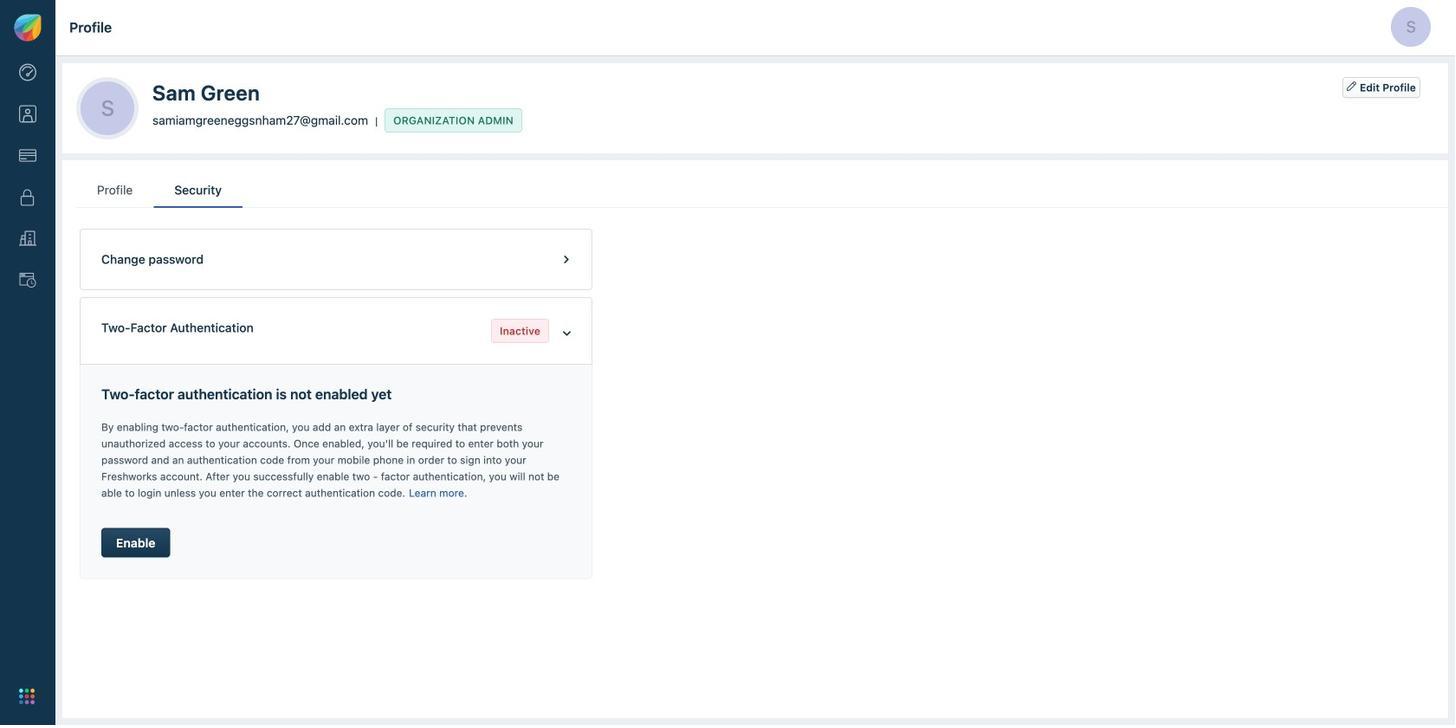 Task type: describe. For each thing, give the bounding box(es) containing it.
neo admin center image
[[19, 64, 36, 81]]

freshworks icon image
[[14, 14, 42, 42]]

audit logs image
[[19, 272, 36, 289]]



Task type: vqa. For each thing, say whether or not it's contained in the screenshot.
second ) from the bottom
no



Task type: locate. For each thing, give the bounding box(es) containing it.
0 horizontal spatial profile picture image
[[81, 81, 134, 135]]

freshworks switcher image
[[19, 689, 35, 704]]

tab list
[[76, 174, 1449, 208]]

organization image
[[19, 230, 36, 248]]

0 vertical spatial profile picture image
[[1392, 7, 1431, 47]]

1 vertical spatial profile picture image
[[81, 81, 134, 135]]

my subscriptions image
[[19, 147, 36, 164]]

profile picture image
[[1392, 7, 1431, 47], [81, 81, 134, 135]]

users image
[[19, 105, 36, 123]]

1 horizontal spatial profile picture image
[[1392, 7, 1431, 47]]

security image
[[19, 189, 36, 206]]



